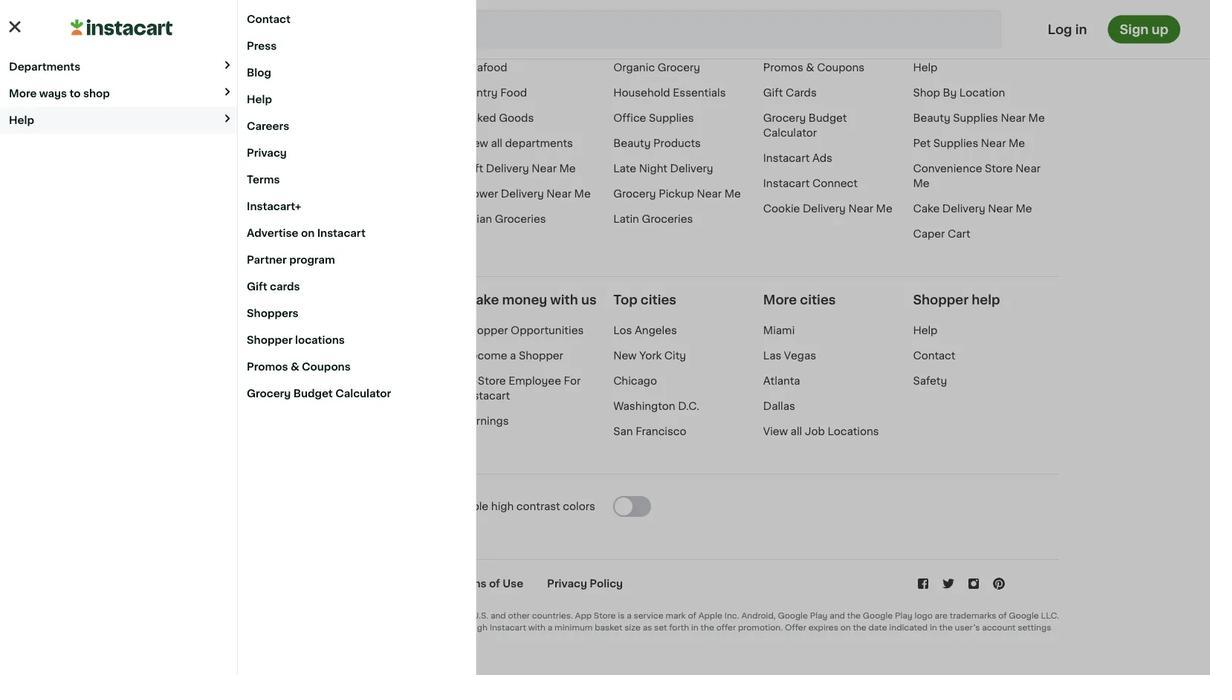 Task type: vqa. For each thing, say whether or not it's contained in the screenshot.
Store to the top
yes



Task type: describe. For each thing, give the bounding box(es) containing it.
all for job
[[791, 427, 802, 437]]

terms of use
[[454, 579, 524, 589]]

store for convenience
[[985, 163, 1013, 174]]

washington d.c.
[[614, 401, 700, 412]]

me for gift delivery near me
[[559, 163, 576, 174]]

facebook image
[[916, 577, 931, 592]]

in-store employee for instacart
[[464, 376, 581, 401]]

2 google from the left
[[863, 612, 893, 620]]

new york city link
[[614, 351, 686, 361]]

budget inside the main menu "dialog"
[[293, 389, 333, 399]]

0 horizontal spatial contact link
[[238, 6, 476, 33]]

in inside button
[[1076, 23, 1087, 36]]

0 vertical spatial become
[[179, 294, 234, 307]]

of up account
[[999, 612, 1007, 620]]

1 horizontal spatial budget
[[809, 113, 847, 123]]

1 horizontal spatial blog
[[913, 12, 937, 22]]

a up android play store logo
[[237, 294, 244, 307]]

instacart up "instacart connect" "link"
[[763, 153, 810, 163]]

cities for top cities
[[641, 294, 677, 307]]

mark
[[666, 612, 686, 620]]

washington d.c. link
[[614, 401, 700, 412]]

0 vertical spatial offer
[[717, 624, 736, 632]]

cake delivery near me
[[913, 204, 1033, 214]]

terms for terms
[[247, 175, 280, 185]]

flower delivery near me link
[[464, 189, 591, 199]]

1 vertical spatial promos & coupons link
[[238, 354, 476, 381]]

press link
[[238, 33, 476, 59]]

cake delivery near me link
[[913, 204, 1033, 214]]

cards
[[270, 282, 300, 292]]

shop by location
[[913, 88, 1005, 98]]

2 and from the left
[[491, 612, 506, 620]]

asian
[[464, 214, 492, 224]]

0 vertical spatial blog link
[[913, 12, 937, 22]]

calculator inside the main menu "dialog"
[[335, 389, 391, 399]]

departments
[[505, 138, 573, 149]]

in right indicated
[[930, 624, 937, 632]]

seafood
[[464, 62, 507, 73]]

las vegas link
[[763, 351, 816, 361]]

0 vertical spatial calculator
[[763, 128, 817, 138]]

delivery for gift delivery near me
[[486, 163, 529, 174]]

grocery up "latin" at top
[[614, 189, 656, 199]]

android
[[259, 326, 301, 336]]

gift for gift cards
[[247, 282, 267, 292]]

of left use
[[489, 579, 500, 589]]

help up careers
[[247, 94, 272, 105]]

instacart inside the main menu "dialog"
[[317, 228, 366, 239]]

partner program link
[[238, 247, 476, 274]]

account
[[982, 624, 1016, 632]]

shopper for shopper help
[[913, 294, 969, 307]]

san francisco link
[[614, 427, 687, 437]]

android,
[[742, 612, 776, 620]]

1 horizontal spatial contact link
[[913, 351, 956, 361]]

household
[[614, 88, 670, 98]]

chicago link
[[614, 376, 657, 386]]

shop
[[913, 88, 940, 98]]

me for pet supplies near me
[[1009, 138, 1025, 149]]

privacy link
[[238, 140, 476, 167]]

careers link
[[238, 113, 476, 140]]

near for flower delivery near me
[[547, 189, 572, 199]]

displayed
[[190, 636, 230, 644]]

1 horizontal spatial promotion.
[[738, 624, 783, 632]]

beauty for beauty products
[[614, 138, 651, 149]]

privacy for privacy
[[247, 148, 287, 158]]

basket
[[595, 624, 623, 632]]

baked goods
[[464, 113, 534, 123]]

order):
[[299, 624, 328, 632]]

1 play from the left
[[810, 612, 828, 620]]

main menu dialog
[[0, 0, 1210, 676]]

0 horizontal spatial blog link
[[238, 59, 476, 86]]

instacart connect
[[763, 178, 858, 189]]

instacart inside in-store employee for instacart
[[464, 391, 510, 401]]

shopper opportunities link
[[464, 326, 584, 336]]

earnings link
[[464, 416, 509, 427]]

delivery up grocery pickup near me link
[[670, 163, 713, 174]]

help button
[[0, 107, 237, 133]]

indicated
[[890, 624, 928, 632]]

in up made
[[448, 612, 455, 620]]

a down shopper opportunities on the left top
[[510, 351, 516, 361]]

help
[[972, 294, 1000, 307]]

shopper for shopper locations
[[247, 335, 293, 346]]

0 vertical spatial help link
[[913, 62, 938, 73]]

us
[[581, 294, 597, 307]]

of right mark
[[688, 612, 697, 620]]

1 apple from the left
[[179, 612, 203, 620]]

3 and from the left
[[830, 612, 845, 620]]

help inside dropdown button
[[9, 115, 34, 125]]

coupons inside the main menu "dialog"
[[302, 362, 351, 373]]

0 vertical spatial promos & coupons link
[[763, 62, 865, 73]]

through
[[455, 624, 488, 632]]

& inside the main menu "dialog"
[[291, 362, 299, 373]]

shopper for shopper opportunities
[[464, 326, 508, 336]]

shopper opportunities
[[464, 326, 584, 336]]

1 horizontal spatial promos & coupons
[[763, 62, 865, 73]]

me for flower delivery near me
[[574, 189, 591, 199]]

view all departments
[[464, 138, 573, 149]]

1 are from the left
[[285, 612, 298, 620]]

san
[[614, 427, 633, 437]]

1 logo from the left
[[264, 612, 283, 620]]

view all job locations link
[[763, 427, 879, 437]]

2 horizontal spatial on
[[841, 624, 851, 632]]

more for more cities
[[763, 294, 797, 307]]

miami link
[[763, 326, 795, 336]]

convenience
[[913, 163, 983, 174]]

near for convenience store near me
[[1016, 163, 1041, 174]]

date
[[869, 624, 887, 632]]

1 vertical spatial help link
[[238, 86, 476, 113]]

near for gift delivery near me
[[532, 163, 557, 174]]

advertise on instacart link
[[238, 220, 476, 247]]

me for cookie delivery near me
[[876, 204, 893, 214]]

ads
[[813, 153, 833, 163]]

ways
[[39, 88, 67, 99]]

organic grocery link
[[614, 62, 700, 73]]

caper
[[913, 229, 945, 239]]

made
[[430, 624, 453, 632]]

los angeles link
[[614, 326, 677, 336]]

instacart home image
[[54, 19, 165, 37]]

pet supplies near me
[[913, 138, 1025, 149]]

become a shopper link
[[464, 351, 563, 361]]

ebt snap
[[763, 12, 816, 22]]

0 horizontal spatial grocery budget calculator link
[[238, 381, 476, 407]]

pantry food
[[464, 88, 527, 98]]

baked
[[464, 113, 496, 123]]

registered
[[404, 612, 446, 620]]

safety link
[[913, 376, 947, 386]]

program
[[289, 255, 335, 265]]

pet supplies near me link
[[913, 138, 1025, 149]]

dallas link
[[763, 401, 795, 412]]

cookie
[[763, 204, 800, 214]]

convenience store near me
[[913, 163, 1041, 189]]

vegas
[[784, 351, 816, 361]]

caper cart
[[913, 229, 971, 239]]

privacy policy
[[547, 579, 623, 589]]

1 vertical spatial become
[[464, 351, 507, 361]]

all for departments
[[491, 138, 503, 149]]

locations
[[828, 427, 879, 437]]

store inside apple and the apple logo are trademarks of apple inc., registered in the u.s. and other countries. app store is a service mark of apple inc. android, google play and the google play logo are trademarks of google llc. terms for free delivery (first order): offer valid on first order made through instacart with a minimum basket size as set forth in the offer promotion. offer expires on the date indicated in the user's account settings or displayed in the offer promotion.
[[594, 612, 616, 620]]

help up shop
[[913, 62, 938, 73]]

gift for gift cards
[[763, 88, 783, 98]]

2 logo from the left
[[915, 612, 933, 620]]

new york city
[[614, 351, 686, 361]]

in-
[[464, 376, 478, 386]]

a right is
[[627, 612, 632, 620]]

view for view all departments
[[464, 138, 488, 149]]

near for cake delivery near me
[[988, 204, 1013, 214]]

log in
[[1048, 23, 1087, 36]]

partner program
[[247, 255, 335, 265]]

groceries for asian groceries
[[495, 214, 546, 224]]

atlanta
[[763, 376, 800, 386]]

partner
[[247, 255, 287, 265]]

safety
[[913, 376, 947, 386]]

frozen
[[614, 12, 649, 22]]

make
[[464, 294, 499, 307]]

instacart ads link
[[763, 153, 833, 163]]

pinterest image
[[992, 577, 1007, 592]]

other
[[508, 612, 530, 620]]

sign
[[1120, 23, 1149, 36]]

more for more ways to shop
[[9, 88, 37, 99]]

valid
[[354, 624, 373, 632]]

high
[[491, 502, 514, 512]]

office
[[614, 113, 646, 123]]

gift cards link
[[238, 274, 476, 300]]

close main menu image
[[6, 18, 24, 36]]

2 apple from the left
[[238, 612, 262, 620]]

instacart ads
[[763, 153, 833, 163]]

supplies for products
[[649, 113, 694, 123]]

products
[[654, 138, 701, 149]]

ebt
[[763, 12, 784, 22]]



Task type: locate. For each thing, give the bounding box(es) containing it.
delivery for cake delivery near me
[[943, 204, 986, 214]]

and up the for
[[205, 612, 221, 620]]

inc.
[[725, 612, 740, 620]]

0 horizontal spatial logo
[[264, 612, 283, 620]]

all
[[491, 138, 503, 149], [791, 427, 802, 437]]

offer down inc.
[[717, 624, 736, 632]]

more inside dropdown button
[[9, 88, 37, 99]]

supplies up convenience
[[934, 138, 979, 149]]

terms up 'or'
[[179, 624, 204, 632]]

grocery inside the main menu "dialog"
[[247, 389, 291, 399]]

2 horizontal spatial and
[[830, 612, 845, 620]]

2 meat from the top
[[464, 37, 490, 47]]

1 horizontal spatial promos & coupons link
[[763, 62, 865, 73]]

blog inside 'blog' link
[[247, 68, 271, 78]]

privacy policy link
[[547, 579, 623, 589]]

opportunities
[[511, 326, 584, 336]]

order
[[406, 624, 428, 632]]

food up "goods"
[[500, 88, 527, 98]]

0 vertical spatial with
[[550, 294, 578, 307]]

asian groceries link
[[464, 214, 546, 224]]

0 vertical spatial food
[[651, 12, 678, 22]]

meat up meat alternatives
[[464, 12, 490, 22]]

on left first
[[375, 624, 386, 632]]

near for beauty supplies near me
[[1001, 113, 1026, 123]]

(first
[[276, 624, 297, 632]]

0 horizontal spatial offer
[[257, 636, 277, 644]]

logo
[[264, 612, 283, 620], [915, 612, 933, 620]]

google right android, on the bottom right
[[778, 612, 808, 620]]

caper cart link
[[913, 229, 971, 239]]

0 vertical spatial gift
[[763, 88, 783, 98]]

money
[[502, 294, 547, 307]]

grocery budget calculator inside the main menu "dialog"
[[247, 389, 391, 399]]

1 vertical spatial view
[[763, 427, 788, 437]]

snap
[[786, 12, 816, 22]]

0 horizontal spatial play
[[810, 612, 828, 620]]

0 horizontal spatial promos & coupons link
[[238, 354, 476, 381]]

near down beauty supplies near me
[[981, 138, 1006, 149]]

me for beauty supplies near me
[[1029, 113, 1045, 123]]

gift cards link
[[763, 88, 817, 98]]

meat alternatives link
[[464, 37, 555, 47]]

2 vertical spatial store
[[594, 612, 616, 620]]

meat down meat link
[[464, 37, 490, 47]]

groceries down pickup
[[642, 214, 693, 224]]

0 horizontal spatial all
[[491, 138, 503, 149]]

1 cities from the left
[[641, 294, 677, 307]]

shoppers
[[247, 309, 299, 319]]

service
[[634, 612, 664, 620]]

1 horizontal spatial &
[[806, 62, 815, 73]]

0 horizontal spatial privacy
[[247, 148, 287, 158]]

grocery
[[658, 62, 700, 73], [763, 113, 806, 123], [614, 189, 656, 199], [247, 389, 291, 399]]

0 horizontal spatial promos & coupons
[[247, 362, 351, 373]]

0 horizontal spatial are
[[285, 612, 298, 620]]

and right u.s.
[[491, 612, 506, 620]]

food for frozen food
[[651, 12, 678, 22]]

supplies down household essentials link
[[649, 113, 694, 123]]

inc.,
[[385, 612, 402, 620]]

0 vertical spatial promos
[[763, 62, 804, 73]]

minimum
[[555, 624, 593, 632]]

latin groceries
[[614, 214, 693, 224]]

offer
[[331, 624, 352, 632], [785, 624, 807, 632]]

2 horizontal spatial store
[[985, 163, 1013, 174]]

delivery down view all departments link
[[486, 163, 529, 174]]

0 horizontal spatial on
[[301, 228, 315, 239]]

& down shopper locations
[[291, 362, 299, 373]]

1 horizontal spatial google
[[863, 612, 893, 620]]

promos up gift cards
[[763, 62, 804, 73]]

near for cookie delivery near me
[[849, 204, 874, 214]]

meat alternatives
[[464, 37, 555, 47]]

promos & coupons inside the main menu "dialog"
[[247, 362, 351, 373]]

meat for meat alternatives
[[464, 37, 490, 47]]

1 horizontal spatial trademarks
[[950, 612, 997, 620]]

grocery inside grocery budget calculator
[[763, 113, 806, 123]]

2 trademarks from the left
[[950, 612, 997, 620]]

1 vertical spatial privacy
[[547, 579, 587, 589]]

instacart up "cookie"
[[763, 178, 810, 189]]

privacy down careers
[[247, 148, 287, 158]]

store up basket
[[594, 612, 616, 620]]

2 horizontal spatial gift
[[763, 88, 783, 98]]

night
[[639, 163, 668, 174]]

policy
[[590, 579, 623, 589]]

help down more ways to shop at the left top of page
[[9, 115, 34, 125]]

with left us
[[550, 294, 578, 307]]

sign up
[[1120, 23, 1169, 36]]

1 horizontal spatial contact
[[913, 351, 956, 361]]

0 horizontal spatial gift
[[247, 282, 267, 292]]

promotion.
[[738, 624, 783, 632], [279, 636, 324, 644]]

latin
[[614, 214, 639, 224]]

become a shopper up android play store logo
[[179, 294, 303, 307]]

all left the job
[[791, 427, 802, 437]]

terms
[[247, 175, 280, 185], [454, 579, 487, 589], [179, 624, 204, 632]]

instacart down in-
[[464, 391, 510, 401]]

near down pet supplies near me link in the right top of the page
[[1016, 163, 1041, 174]]

view all departments link
[[464, 138, 573, 149]]

delivery up the cart
[[943, 204, 986, 214]]

3 apple from the left
[[359, 612, 383, 620]]

0 horizontal spatial grocery budget calculator
[[247, 389, 391, 399]]

become
[[179, 294, 234, 307], [464, 351, 507, 361]]

1 horizontal spatial all
[[791, 427, 802, 437]]

store inside in-store employee for instacart
[[478, 376, 506, 386]]

gift left cards
[[763, 88, 783, 98]]

organic
[[614, 62, 655, 73]]

2 horizontal spatial terms
[[454, 579, 487, 589]]

1 horizontal spatial privacy
[[547, 579, 587, 589]]

1 vertical spatial become a shopper
[[464, 351, 563, 361]]

grocery budget calculator link down cards
[[763, 113, 847, 138]]

organic grocery
[[614, 62, 700, 73]]

the
[[223, 612, 236, 620], [457, 612, 471, 620], [847, 612, 861, 620], [701, 624, 714, 632], [853, 624, 867, 632], [940, 624, 953, 632], [241, 636, 255, 644]]

beauty down shop
[[913, 113, 951, 123]]

near down departments
[[532, 163, 557, 174]]

android play store logo image
[[238, 325, 249, 336]]

shopper down shoppers
[[247, 335, 293, 346]]

near for grocery pickup near me
[[697, 189, 722, 199]]

store inside convenience store near me
[[985, 163, 1013, 174]]

angeles
[[635, 326, 677, 336]]

1 vertical spatial promos & coupons
[[247, 362, 351, 373]]

0 vertical spatial blog
[[913, 12, 937, 22]]

1 and from the left
[[205, 612, 221, 620]]

0 horizontal spatial blog
[[247, 68, 271, 78]]

twitter image
[[941, 577, 956, 592]]

0 horizontal spatial promotion.
[[279, 636, 324, 644]]

cities up angeles
[[641, 294, 677, 307]]

1 horizontal spatial become
[[464, 351, 507, 361]]

store
[[985, 163, 1013, 174], [478, 376, 506, 386], [594, 612, 616, 620]]

2 horizontal spatial google
[[1009, 612, 1039, 620]]

shopper down gift cards on the left of page
[[247, 294, 303, 307]]

with inside apple and the apple logo are trademarks of apple inc., registered in the u.s. and other countries. app store is a service mark of apple inc. android, google play and the google play logo are trademarks of google llc. terms for free delivery (first order): offer valid on first order made through instacart with a minimum basket size as set forth in the offer promotion. offer expires on the date indicated in the user's account settings or displayed in the offer promotion.
[[528, 624, 546, 632]]

1 horizontal spatial calculator
[[763, 128, 817, 138]]

store down become a shopper link
[[478, 376, 506, 386]]

1 horizontal spatial terms
[[247, 175, 280, 185]]

1 vertical spatial promotion.
[[279, 636, 324, 644]]

a down the countries. on the bottom left
[[548, 624, 553, 632]]

1 horizontal spatial offer
[[717, 624, 736, 632]]

budget down cards
[[809, 113, 847, 123]]

promotion. down order):
[[279, 636, 324, 644]]

groceries
[[495, 214, 546, 224], [642, 214, 693, 224]]

1 horizontal spatial on
[[375, 624, 386, 632]]

on inside advertise on instacart link
[[301, 228, 315, 239]]

1 horizontal spatial grocery budget calculator link
[[763, 113, 847, 138]]

1 horizontal spatial gift
[[464, 163, 483, 174]]

terms inside apple and the apple logo are trademarks of apple inc., registered in the u.s. and other countries. app store is a service mark of apple inc. android, google play and the google play logo are trademarks of google llc. terms for free delivery (first order): offer valid on first order made through instacart with a minimum basket size as set forth in the offer promotion. offer expires on the date indicated in the user's account settings or displayed in the offer promotion.
[[179, 624, 204, 632]]

0 horizontal spatial cities
[[641, 294, 677, 307]]

in right 'log' at the right top
[[1076, 23, 1087, 36]]

& up cards
[[806, 62, 815, 73]]

calculator down shopper locations link
[[335, 389, 391, 399]]

0 horizontal spatial view
[[464, 138, 488, 149]]

help down shopper help
[[913, 326, 938, 336]]

are up (first
[[285, 612, 298, 620]]

google up date
[[863, 612, 893, 620]]

promos inside the main menu "dialog"
[[247, 362, 288, 373]]

grocery up household essentials
[[658, 62, 700, 73]]

pickup
[[659, 189, 694, 199]]

terms up u.s.
[[454, 579, 487, 589]]

privacy
[[247, 148, 287, 158], [547, 579, 587, 589]]

of up valid in the bottom of the page
[[348, 612, 357, 620]]

new
[[614, 351, 637, 361]]

near for pet supplies near me
[[981, 138, 1006, 149]]

d.c.
[[678, 401, 700, 412]]

los angeles
[[614, 326, 677, 336]]

1 trademarks from the left
[[300, 612, 346, 620]]

promos & coupons link
[[763, 62, 865, 73], [238, 354, 476, 381]]

2 vertical spatial gift
[[247, 282, 267, 292]]

promos & coupons
[[763, 62, 865, 73], [247, 362, 351, 373]]

1 vertical spatial gift
[[464, 163, 483, 174]]

1 horizontal spatial promos
[[763, 62, 804, 73]]

ebt snap link
[[763, 12, 816, 22]]

shopper locations link
[[238, 327, 476, 354]]

offer down (first
[[257, 636, 277, 644]]

instacart logo image
[[70, 19, 173, 36]]

contact inside the main menu "dialog"
[[247, 14, 291, 25]]

1 google from the left
[[778, 612, 808, 620]]

in right the forth at bottom
[[691, 624, 699, 632]]

1 meat from the top
[[464, 12, 490, 22]]

size
[[625, 624, 641, 632]]

trademarks
[[300, 612, 346, 620], [950, 612, 997, 620]]

2 offer from the left
[[785, 624, 807, 632]]

instacart inside apple and the apple logo are trademarks of apple inc., registered in the u.s. and other countries. app store is a service mark of apple inc. android, google play and the google play logo are trademarks of google llc. terms for free delivery (first order): offer valid on first order made through instacart with a minimum basket size as set forth in the offer promotion. offer expires on the date indicated in the user's account settings or displayed in the offer promotion.
[[490, 624, 526, 632]]

promotion. down android, on the bottom right
[[738, 624, 783, 632]]

0 horizontal spatial google
[[778, 612, 808, 620]]

help link down press "link"
[[238, 86, 476, 113]]

apple and the apple logo are trademarks of apple inc., registered in the u.s. and other countries. app store is a service mark of apple inc. android, google play and the google play logo are trademarks of google llc. terms for free delivery (first order): offer valid on first order made through instacart with a minimum basket size as set forth in the offer promotion. offer expires on the date indicated in the user's account settings or displayed in the offer promotion.
[[179, 612, 1060, 644]]

1 horizontal spatial become a shopper
[[464, 351, 563, 361]]

promos
[[763, 62, 804, 73], [247, 362, 288, 373]]

privacy inside the main menu "dialog"
[[247, 148, 287, 158]]

0 horizontal spatial budget
[[293, 389, 333, 399]]

delivery right free
[[240, 624, 274, 632]]

view for view all job locations
[[763, 427, 788, 437]]

4 apple from the left
[[699, 612, 723, 620]]

1 horizontal spatial with
[[550, 294, 578, 307]]

latin groceries link
[[614, 214, 693, 224]]

calculator
[[763, 128, 817, 138], [335, 389, 391, 399]]

colors
[[563, 502, 595, 512]]

promos & coupons up cards
[[763, 62, 865, 73]]

meat for meat link
[[464, 12, 490, 22]]

1 vertical spatial terms
[[454, 579, 487, 589]]

gift for gift delivery near me
[[464, 163, 483, 174]]

pantry food link
[[464, 88, 527, 98]]

grocery down shopper locations
[[247, 389, 291, 399]]

near inside convenience store near me
[[1016, 163, 1041, 174]]

goods
[[499, 113, 534, 123]]

1 vertical spatial beauty
[[614, 138, 651, 149]]

flower
[[464, 189, 498, 199]]

more up miami link
[[763, 294, 797, 307]]

2 vertical spatial help link
[[913, 326, 938, 336]]

terms inside the main menu "dialog"
[[247, 175, 280, 185]]

1 vertical spatial contact link
[[913, 351, 956, 361]]

2 are from the left
[[935, 612, 948, 620]]

promos & coupons link up cards
[[763, 62, 865, 73]]

1 offer from the left
[[331, 624, 352, 632]]

instacart connect link
[[763, 178, 858, 189]]

cards
[[786, 88, 817, 98]]

contact
[[247, 14, 291, 25], [913, 351, 956, 361]]

asian groceries
[[464, 214, 546, 224]]

1 horizontal spatial store
[[594, 612, 616, 620]]

city
[[665, 351, 686, 361]]

help link up shop
[[913, 62, 938, 73]]

1 horizontal spatial blog link
[[913, 12, 937, 22]]

near down connect
[[849, 204, 874, 214]]

1 horizontal spatial and
[[491, 612, 506, 620]]

play up expires
[[810, 612, 828, 620]]

beauty for beauty supplies near me
[[913, 113, 951, 123]]

all down baked goods
[[491, 138, 503, 149]]

shop
[[83, 88, 110, 99]]

0 vertical spatial more
[[9, 88, 37, 99]]

coupons
[[817, 62, 865, 73], [302, 362, 351, 373]]

0 vertical spatial coupons
[[817, 62, 865, 73]]

cities up vegas
[[800, 294, 836, 307]]

delivery down 'gift delivery near me'
[[501, 189, 544, 199]]

shopper left help
[[913, 294, 969, 307]]

app
[[575, 612, 592, 620]]

store down pet supplies near me link in the right top of the page
[[985, 163, 1013, 174]]

0 horizontal spatial food
[[500, 88, 527, 98]]

shopper inside the main menu "dialog"
[[247, 335, 293, 346]]

instacart+
[[247, 201, 301, 212]]

terms for terms of use
[[454, 579, 487, 589]]

contact up "press"
[[247, 14, 291, 25]]

2 groceries from the left
[[642, 214, 693, 224]]

as
[[643, 624, 652, 632]]

0 horizontal spatial groceries
[[495, 214, 546, 224]]

near down 'location'
[[1001, 113, 1026, 123]]

0 vertical spatial become a shopper
[[179, 294, 303, 307]]

budget down locations
[[293, 389, 333, 399]]

0 horizontal spatial offer
[[331, 624, 352, 632]]

0 vertical spatial &
[[806, 62, 815, 73]]

supplies for supplies
[[953, 113, 998, 123]]

view down baked
[[464, 138, 488, 149]]

in-store employee for instacart link
[[464, 376, 581, 401]]

on
[[301, 228, 315, 239], [375, 624, 386, 632], [841, 624, 851, 632]]

make money with us
[[464, 294, 597, 307]]

pantry
[[464, 88, 498, 98]]

enable
[[453, 502, 489, 512]]

become a shopper down shopper opportunities on the left top
[[464, 351, 563, 361]]

departments
[[9, 61, 80, 72]]

cities for more cities
[[800, 294, 836, 307]]

trademarks up order):
[[300, 612, 346, 620]]

1 vertical spatial blog
[[247, 68, 271, 78]]

delivery for flower delivery near me
[[501, 189, 544, 199]]

shopper up employee
[[519, 351, 563, 361]]

me for grocery pickup near me
[[725, 189, 741, 199]]

0 vertical spatial promotion.
[[738, 624, 783, 632]]

1 horizontal spatial logo
[[915, 612, 933, 620]]

2 vertical spatial terms
[[179, 624, 204, 632]]

grocery budget calculator link down shopper locations link
[[238, 381, 476, 407]]

offer left expires
[[785, 624, 807, 632]]

on up program
[[301, 228, 315, 239]]

1 vertical spatial meat
[[464, 37, 490, 47]]

0 vertical spatial all
[[491, 138, 503, 149]]

promos & coupons link down locations
[[238, 354, 476, 381]]

2 cities from the left
[[800, 294, 836, 307]]

1 vertical spatial offer
[[257, 636, 277, 644]]

1 horizontal spatial food
[[651, 12, 678, 22]]

are down twitter image
[[935, 612, 948, 620]]

1 vertical spatial grocery budget calculator
[[247, 389, 391, 399]]

privacy for privacy policy
[[547, 579, 587, 589]]

me for cake delivery near me
[[1016, 204, 1033, 214]]

view all job locations
[[763, 427, 879, 437]]

me inside convenience store near me
[[913, 178, 930, 189]]

grocery budget calculator link
[[763, 113, 847, 138], [238, 381, 476, 407]]

shopper down make
[[464, 326, 508, 336]]

on right expires
[[841, 624, 851, 632]]

1 vertical spatial blog link
[[238, 59, 476, 86]]

food right frozen
[[651, 12, 678, 22]]

play up indicated
[[895, 612, 913, 620]]

with down the countries. on the bottom left
[[528, 624, 546, 632]]

view down dallas link
[[763, 427, 788, 437]]

delivery for cookie delivery near me
[[803, 204, 846, 214]]

in down free
[[232, 636, 239, 644]]

1 horizontal spatial more
[[763, 294, 797, 307]]

groceries for latin groceries
[[642, 214, 693, 224]]

1 vertical spatial &
[[291, 362, 299, 373]]

offer left valid in the bottom of the page
[[331, 624, 352, 632]]

and up expires
[[830, 612, 845, 620]]

instacart down other at the left of page
[[490, 624, 526, 632]]

promos down the android
[[247, 362, 288, 373]]

1 horizontal spatial play
[[895, 612, 913, 620]]

store for in-
[[478, 376, 506, 386]]

2 play from the left
[[895, 612, 913, 620]]

0 vertical spatial contact
[[247, 14, 291, 25]]

accessibility
[[179, 501, 263, 513]]

food for pantry food
[[500, 88, 527, 98]]

grocery down gift cards
[[763, 113, 806, 123]]

me for convenience store near me
[[913, 178, 930, 189]]

1 groceries from the left
[[495, 214, 546, 224]]

gift delivery near me
[[464, 163, 576, 174]]

promos & coupons down shopper locations
[[247, 362, 351, 373]]

3 google from the left
[[1009, 612, 1039, 620]]

0 vertical spatial meat
[[464, 12, 490, 22]]

0 horizontal spatial calculator
[[335, 389, 391, 399]]

delivery inside apple and the apple logo are trademarks of apple inc., registered in the u.s. and other countries. app store is a service mark of apple inc. android, google play and the google play logo are trademarks of google llc. terms for free delivery (first order): offer valid on first order made through instacart with a minimum basket size as set forth in the offer promotion. offer expires on the date indicated in the user's account settings or displayed in the offer promotion.
[[240, 624, 274, 632]]

0 horizontal spatial with
[[528, 624, 546, 632]]

1 horizontal spatial grocery budget calculator
[[763, 113, 847, 138]]

locations
[[295, 335, 345, 346]]

0 vertical spatial privacy
[[247, 148, 287, 158]]

0 vertical spatial promos & coupons
[[763, 62, 865, 73]]

0 vertical spatial grocery budget calculator link
[[763, 113, 847, 138]]

0 horizontal spatial beauty
[[614, 138, 651, 149]]

job
[[805, 427, 825, 437]]

0 vertical spatial view
[[464, 138, 488, 149]]

0 horizontal spatial contact
[[247, 14, 291, 25]]

1 horizontal spatial offer
[[785, 624, 807, 632]]

1 horizontal spatial are
[[935, 612, 948, 620]]

instagram image
[[967, 577, 982, 592]]

0 horizontal spatial trademarks
[[300, 612, 346, 620]]

grocery budget calculator down cards
[[763, 113, 847, 138]]

terms up instacart+
[[247, 175, 280, 185]]

gift inside gift cards link
[[247, 282, 267, 292]]



